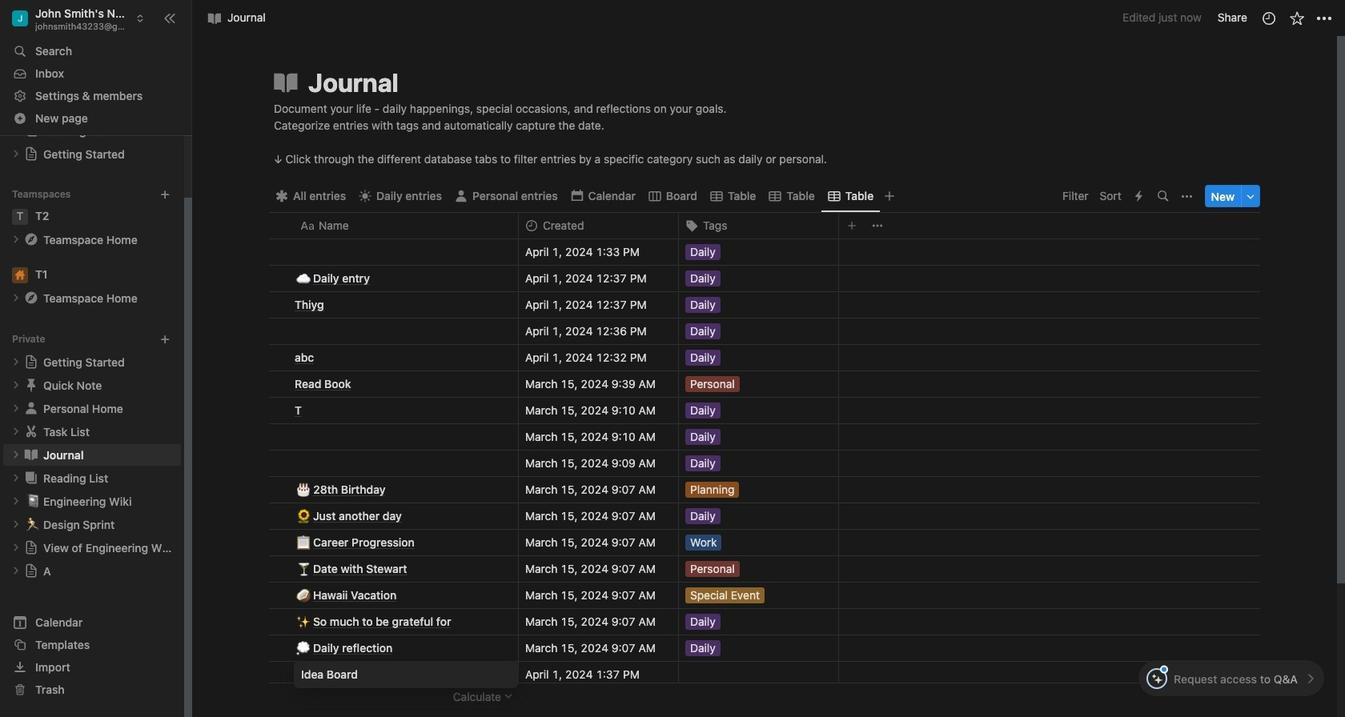 Task type: describe. For each thing, give the bounding box(es) containing it.
☁️ image
[[296, 269, 311, 288]]

🎂 image
[[296, 481, 311, 499]]

1 tab from the left
[[642, 185, 704, 208]]

create and view automations image
[[1135, 191, 1143, 202]]

💭 image
[[296, 639, 311, 658]]

🌻 image
[[296, 507, 311, 526]]

favorite image
[[1289, 10, 1305, 26]]

new teamspace image
[[159, 189, 171, 200]]

t image
[[12, 209, 28, 225]]

🥥 image
[[296, 586, 311, 605]]

change page icon image
[[271, 68, 300, 97]]



Task type: vqa. For each thing, say whether or not it's contained in the screenshot.
menu
no



Task type: locate. For each thing, give the bounding box(es) containing it.
updates image
[[1261, 10, 1277, 26]]

2 tab from the left
[[704, 185, 763, 208]]

tab
[[642, 185, 704, 208], [704, 185, 763, 208], [763, 185, 821, 208], [821, 185, 880, 208]]

📋 image
[[296, 534, 311, 552]]

add a page image
[[159, 334, 171, 345]]

3 tab from the left
[[763, 185, 821, 208]]

4 tab from the left
[[821, 185, 880, 208]]

tab list
[[269, 180, 1058, 212]]

🍸 image
[[296, 560, 311, 578]]

close sidebar image
[[163, 12, 176, 24]]

✨ image
[[296, 613, 311, 631]]



